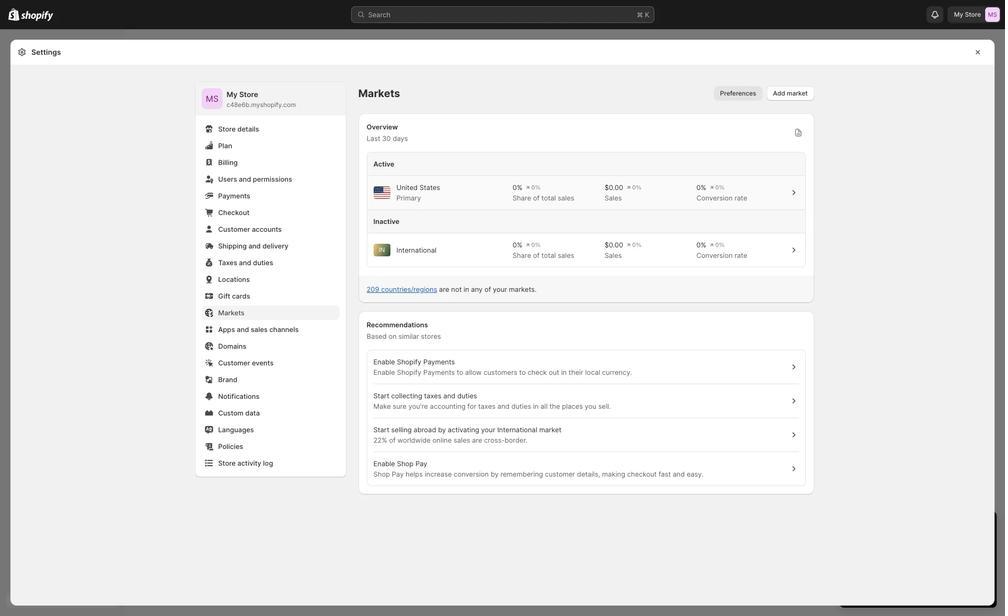 Task type: vqa. For each thing, say whether or not it's contained in the screenshot.
the Sales channels to the right
no



Task type: locate. For each thing, give the bounding box(es) containing it.
my store c48e6b.myshopify.com
[[227, 90, 296, 109]]

0 vertical spatial shopify
[[397, 358, 421, 366]]

duties left all
[[511, 402, 531, 411]]

1 vertical spatial change in sales image
[[627, 241, 642, 249]]

0 vertical spatial taxes
[[424, 392, 441, 400]]

0 horizontal spatial taxes
[[424, 392, 441, 400]]

1 share from the top
[[513, 194, 531, 202]]

1 vertical spatial sales
[[605, 251, 622, 260]]

channels
[[269, 326, 299, 334]]

enable for enable shopify payments enable shopify payments to allow customers to check out in their local currency.
[[373, 358, 395, 366]]

store inside the my store c48e6b.myshopify.com
[[239, 90, 258, 99]]

0 vertical spatial total
[[541, 194, 556, 202]]

change in share of total sales image
[[527, 183, 541, 192], [527, 241, 541, 249]]

in right not
[[464, 285, 469, 294]]

2 share from the top
[[513, 251, 531, 260]]

1 share of total sales from the top
[[513, 194, 574, 202]]

shop up helps
[[397, 460, 414, 468]]

conversion down change in conversion rate icon
[[696, 194, 733, 202]]

payments inside shop settings menu element
[[218, 192, 250, 200]]

0 vertical spatial conversion rate
[[696, 194, 747, 202]]

shopify image
[[8, 8, 19, 21]]

1 vertical spatial start
[[373, 426, 389, 434]]

shipping and delivery link
[[201, 239, 339, 253]]

0 vertical spatial pay
[[415, 460, 427, 468]]

and
[[239, 175, 251, 183], [248, 242, 261, 250], [239, 259, 251, 267], [237, 326, 249, 334], [443, 392, 455, 400], [497, 402, 509, 411], [673, 470, 685, 479]]

start for start selling abroad by activating your international market 22% of worldwide online sales are cross-border.
[[373, 426, 389, 434]]

out
[[549, 368, 559, 377]]

share of total sales
[[513, 194, 574, 202], [513, 251, 574, 260]]

1 vertical spatial share of total sales
[[513, 251, 574, 260]]

1 vertical spatial markets
[[218, 309, 244, 317]]

selling
[[391, 426, 412, 434]]

markets up the overview
[[358, 87, 400, 100]]

start up 22%
[[373, 426, 389, 434]]

conversion
[[696, 194, 733, 202], [696, 251, 733, 260]]

users and permissions
[[218, 175, 292, 183]]

accounts
[[252, 225, 282, 234]]

duties up locations 'link'
[[253, 259, 273, 267]]

enable up collecting
[[373, 368, 395, 377]]

markets link
[[201, 306, 339, 320]]

international up border.
[[497, 426, 537, 434]]

international
[[396, 246, 436, 255], [497, 426, 537, 434]]

sales
[[558, 194, 574, 202], [558, 251, 574, 260], [251, 326, 268, 334], [454, 436, 470, 445]]

enable shopify payments enable shopify payments to allow customers to check out in their local currency.
[[373, 358, 632, 377]]

customer for customer events
[[218, 359, 250, 367]]

0 vertical spatial change in share of total sales image
[[527, 183, 541, 192]]

your up cross-
[[481, 426, 495, 434]]

0 horizontal spatial duties
[[253, 259, 273, 267]]

shop left helps
[[373, 470, 390, 479]]

2 vertical spatial in
[[533, 402, 539, 411]]

2 enable from the top
[[373, 368, 395, 377]]

1 sales from the top
[[605, 194, 622, 202]]

your
[[493, 285, 507, 294], [481, 426, 495, 434]]

1 change in share of total sales image from the top
[[527, 183, 541, 192]]

1 vertical spatial shopify
[[397, 368, 421, 377]]

c48e6b.myshopify.com
[[227, 101, 296, 109]]

1 vertical spatial your
[[481, 426, 495, 434]]

0 horizontal spatial international
[[396, 246, 436, 255]]

1 vertical spatial total
[[541, 251, 556, 260]]

custom data
[[218, 409, 260, 418]]

2 vertical spatial duties
[[511, 402, 531, 411]]

0 vertical spatial payments
[[218, 192, 250, 200]]

conversion for inactive
[[696, 251, 733, 260]]

duties
[[253, 259, 273, 267], [457, 392, 477, 400], [511, 402, 531, 411]]

sales inside apps and sales channels link
[[251, 326, 268, 334]]

international inside the start selling abroad by activating your international market 22% of worldwide online sales are cross-border.
[[497, 426, 537, 434]]

policies
[[218, 443, 243, 451]]

2 $0.00 from the top
[[605, 241, 623, 249]]

shopify down similar
[[397, 358, 421, 366]]

and right for
[[497, 402, 509, 411]]

1 horizontal spatial pay
[[415, 460, 427, 468]]

1 horizontal spatial by
[[491, 470, 499, 479]]

gift cards link
[[201, 289, 339, 304]]

by inside enable shop pay shop pay helps increase conversion by remembering customer details, making checkout fast and easy.
[[491, 470, 499, 479]]

change in sales image
[[627, 183, 642, 192], [627, 241, 642, 249]]

1 vertical spatial duties
[[457, 392, 477, 400]]

0 vertical spatial by
[[438, 426, 446, 434]]

international right 'in'
[[396, 246, 436, 255]]

markets down gift cards
[[218, 309, 244, 317]]

209 countries/regions link
[[367, 285, 437, 294]]

the
[[549, 402, 560, 411]]

⌘ k
[[637, 10, 649, 19]]

1 vertical spatial are
[[472, 436, 482, 445]]

1 enable from the top
[[373, 358, 395, 366]]

border.
[[505, 436, 527, 445]]

custom data link
[[201, 406, 339, 421]]

start collecting taxes and duties make sure you're accounting for taxes and duties in all the places you sell.
[[373, 392, 611, 411]]

1 conversion rate from the top
[[696, 194, 747, 202]]

0 horizontal spatial by
[[438, 426, 446, 434]]

0 vertical spatial share
[[513, 194, 531, 202]]

market inside 'button'
[[787, 89, 808, 97]]

1 horizontal spatial are
[[472, 436, 482, 445]]

sales for inactive
[[605, 251, 622, 260]]

1 rate from the top
[[735, 194, 747, 202]]

2 change in sales image from the top
[[627, 241, 642, 249]]

change in share of total sales image for inactive
[[527, 241, 541, 249]]

customer down checkout
[[218, 225, 250, 234]]

customer events
[[218, 359, 274, 367]]

taxes right for
[[478, 402, 496, 411]]

currency.
[[602, 368, 632, 377]]

1 vertical spatial in
[[561, 368, 567, 377]]

1 vertical spatial $0.00
[[605, 241, 623, 249]]

change in conversion rate image
[[710, 183, 725, 192]]

conversion for active
[[696, 194, 733, 202]]

2 horizontal spatial in
[[561, 368, 567, 377]]

store up plan
[[218, 125, 236, 133]]

market right add
[[787, 89, 808, 97]]

billing
[[218, 158, 238, 167]]

making
[[602, 470, 625, 479]]

my right ms button
[[227, 90, 237, 99]]

conversion down change in conversion rate image
[[696, 251, 733, 260]]

shop
[[397, 460, 414, 468], [373, 470, 390, 479]]

2 sales from the top
[[605, 251, 622, 260]]

enable down 22%
[[373, 460, 395, 468]]

to left allow
[[457, 368, 463, 377]]

in
[[464, 285, 469, 294], [561, 368, 567, 377], [533, 402, 539, 411]]

by right the conversion
[[491, 470, 499, 479]]

1 conversion from the top
[[696, 194, 733, 202]]

0 vertical spatial conversion
[[696, 194, 733, 202]]

to left 'check'
[[519, 368, 526, 377]]

last
[[367, 134, 380, 143]]

store up 'c48e6b.myshopify.com'
[[239, 90, 258, 99]]

0 horizontal spatial shop
[[373, 470, 390, 479]]

1 horizontal spatial my
[[954, 10, 963, 18]]

2 vertical spatial enable
[[373, 460, 395, 468]]

gift
[[218, 292, 230, 301]]

0 vertical spatial market
[[787, 89, 808, 97]]

2 change in share of total sales image from the top
[[527, 241, 541, 249]]

1 horizontal spatial shop
[[397, 460, 414, 468]]

1 vertical spatial pay
[[392, 470, 404, 479]]

0 vertical spatial international
[[396, 246, 436, 255]]

1 vertical spatial my
[[227, 90, 237, 99]]

2 conversion rate from the top
[[696, 251, 747, 260]]

are down activating
[[472, 436, 482, 445]]

0 horizontal spatial market
[[539, 426, 561, 434]]

share
[[513, 194, 531, 202], [513, 251, 531, 260]]

my for my store
[[954, 10, 963, 18]]

1 vertical spatial by
[[491, 470, 499, 479]]

1 horizontal spatial market
[[787, 89, 808, 97]]

1 horizontal spatial international
[[497, 426, 537, 434]]

share for active
[[513, 194, 531, 202]]

settings dialog
[[10, 40, 995, 606]]

pay left helps
[[392, 470, 404, 479]]

my left my store icon
[[954, 10, 963, 18]]

in right out
[[561, 368, 567, 377]]

your left the markets.
[[493, 285, 507, 294]]

0 horizontal spatial markets
[[218, 309, 244, 317]]

overview
[[367, 123, 398, 131]]

store activity log link
[[201, 456, 339, 471]]

market inside the start selling abroad by activating your international market 22% of worldwide online sales are cross-border.
[[539, 426, 561, 434]]

1 $0.00 from the top
[[605, 183, 623, 192]]

k
[[645, 10, 649, 19]]

store down policies
[[218, 459, 236, 468]]

change in share of total sales image for active
[[527, 183, 541, 192]]

are left not
[[439, 285, 449, 294]]

are inside the start selling abroad by activating your international market 22% of worldwide online sales are cross-border.
[[472, 436, 482, 445]]

customer events link
[[201, 356, 339, 371]]

sure
[[393, 402, 407, 411]]

1 start from the top
[[373, 392, 389, 400]]

total for active
[[541, 194, 556, 202]]

$0.00
[[605, 183, 623, 192], [605, 241, 623, 249]]

pay up helps
[[415, 460, 427, 468]]

0 horizontal spatial to
[[457, 368, 463, 377]]

preferences
[[720, 89, 756, 97]]

0 vertical spatial customer
[[218, 225, 250, 234]]

overview last 30 days
[[367, 123, 408, 143]]

customer
[[218, 225, 250, 234], [218, 359, 250, 367]]

on
[[389, 332, 397, 341]]

start up make
[[373, 392, 389, 400]]

0 vertical spatial markets
[[358, 87, 400, 100]]

of
[[533, 194, 540, 202], [533, 251, 540, 260], [484, 285, 491, 294], [389, 436, 396, 445]]

in inside start collecting taxes and duties make sure you're accounting for taxes and duties in all the places you sell.
[[533, 402, 539, 411]]

1 vertical spatial conversion
[[696, 251, 733, 260]]

1 vertical spatial customer
[[218, 359, 250, 367]]

united states primary
[[396, 183, 440, 202]]

add
[[773, 89, 785, 97]]

customer down domains
[[218, 359, 250, 367]]

pay
[[415, 460, 427, 468], [392, 470, 404, 479]]

conversion rate down change in conversion rate image
[[696, 251, 747, 260]]

total
[[541, 194, 556, 202], [541, 251, 556, 260]]

in left all
[[533, 402, 539, 411]]

0 horizontal spatial my
[[227, 90, 237, 99]]

0 vertical spatial duties
[[253, 259, 273, 267]]

1 vertical spatial change in share of total sales image
[[527, 241, 541, 249]]

taxes and duties
[[218, 259, 273, 267]]

0 vertical spatial change in sales image
[[627, 183, 642, 192]]

taxes
[[424, 392, 441, 400], [478, 402, 496, 411]]

and up accounting
[[443, 392, 455, 400]]

0 vertical spatial shop
[[397, 460, 414, 468]]

market down the the
[[539, 426, 561, 434]]

0 vertical spatial sales
[[605, 194, 622, 202]]

dialog
[[999, 40, 1005, 606]]

2 rate from the top
[[735, 251, 747, 260]]

0 vertical spatial $0.00
[[605, 183, 623, 192]]

my inside the my store c48e6b.myshopify.com
[[227, 90, 237, 99]]

locations link
[[201, 272, 339, 287]]

conversion rate down change in conversion rate icon
[[696, 194, 747, 202]]

taxes up you're
[[424, 392, 441, 400]]

1 vertical spatial conversion rate
[[696, 251, 747, 260]]

enable inside enable shop pay shop pay helps increase conversion by remembering customer details, making checkout fast and easy.
[[373, 460, 395, 468]]

and right fast at the bottom of page
[[673, 470, 685, 479]]

change in sales image for inactive
[[627, 241, 642, 249]]

store left my store icon
[[965, 10, 981, 18]]

shop settings menu element
[[195, 82, 346, 477]]

start inside the start selling abroad by activating your international market 22% of worldwide online sales are cross-border.
[[373, 426, 389, 434]]

by inside the start selling abroad by activating your international market 22% of worldwide online sales are cross-border.
[[438, 426, 446, 434]]

1 vertical spatial share
[[513, 251, 531, 260]]

payments down stores on the left bottom of the page
[[423, 358, 455, 366]]

shopify
[[397, 358, 421, 366], [397, 368, 421, 377]]

1 vertical spatial payments
[[423, 358, 455, 366]]

2 start from the top
[[373, 426, 389, 434]]

1 horizontal spatial taxes
[[478, 402, 496, 411]]

shopify up collecting
[[397, 368, 421, 377]]

sales inside the start selling abroad by activating your international market 22% of worldwide online sales are cross-border.
[[454, 436, 470, 445]]

1 vertical spatial international
[[497, 426, 537, 434]]

2 conversion from the top
[[696, 251, 733, 260]]

checkout link
[[201, 205, 339, 220]]

primary
[[396, 194, 421, 202]]

1 vertical spatial enable
[[373, 368, 395, 377]]

share of total sales for active
[[513, 194, 574, 202]]

enable down based
[[373, 358, 395, 366]]

total for inactive
[[541, 251, 556, 260]]

1 total from the top
[[541, 194, 556, 202]]

0 vertical spatial share of total sales
[[513, 194, 574, 202]]

their
[[569, 368, 583, 377]]

1 vertical spatial rate
[[735, 251, 747, 260]]

1 horizontal spatial markets
[[358, 87, 400, 100]]

2 share of total sales from the top
[[513, 251, 574, 260]]

payments up checkout
[[218, 192, 250, 200]]

1 change in sales image from the top
[[627, 183, 642, 192]]

domains
[[218, 342, 246, 351]]

enable for enable shop pay shop pay helps increase conversion by remembering customer details, making checkout fast and easy.
[[373, 460, 395, 468]]

3 days left in your trial element
[[840, 539, 997, 608]]

1 horizontal spatial in
[[533, 402, 539, 411]]

not
[[451, 285, 462, 294]]

start inside start collecting taxes and duties make sure you're accounting for taxes and duties in all the places you sell.
[[373, 392, 389, 400]]

3 enable from the top
[[373, 460, 395, 468]]

1 vertical spatial market
[[539, 426, 561, 434]]

1 to from the left
[[457, 368, 463, 377]]

1 horizontal spatial to
[[519, 368, 526, 377]]

0 vertical spatial your
[[493, 285, 507, 294]]

by up online
[[438, 426, 446, 434]]

2 customer from the top
[[218, 359, 250, 367]]

payments left allow
[[423, 368, 455, 377]]

markets
[[358, 87, 400, 100], [218, 309, 244, 317]]

domains link
[[201, 339, 339, 354]]

0 vertical spatial start
[[373, 392, 389, 400]]

0 horizontal spatial are
[[439, 285, 449, 294]]

1 customer from the top
[[218, 225, 250, 234]]

0 vertical spatial enable
[[373, 358, 395, 366]]

start
[[373, 392, 389, 400], [373, 426, 389, 434]]

delivery
[[262, 242, 288, 250]]

accounting
[[430, 402, 466, 411]]

2 total from the top
[[541, 251, 556, 260]]

0 vertical spatial rate
[[735, 194, 747, 202]]

0 horizontal spatial in
[[464, 285, 469, 294]]

0 vertical spatial my
[[954, 10, 963, 18]]

online
[[433, 436, 452, 445]]

policies link
[[201, 440, 339, 454]]

0 horizontal spatial pay
[[392, 470, 404, 479]]

duties up for
[[457, 392, 477, 400]]

1 vertical spatial shop
[[373, 470, 390, 479]]



Task type: describe. For each thing, give the bounding box(es) containing it.
of inside the start selling abroad by activating your international market 22% of worldwide online sales are cross-border.
[[389, 436, 396, 445]]

apps and sales channels
[[218, 326, 299, 334]]

you
[[585, 402, 596, 411]]

users
[[218, 175, 237, 183]]

1 shopify from the top
[[397, 358, 421, 366]]

stores
[[421, 332, 441, 341]]

apps and sales channels link
[[201, 322, 339, 337]]

cross-
[[484, 436, 505, 445]]

$0.00 for inactive
[[605, 241, 623, 249]]

markets.
[[509, 285, 537, 294]]

any
[[471, 285, 483, 294]]

taxes and duties link
[[201, 256, 339, 270]]

for
[[467, 402, 476, 411]]

change in conversion rate image
[[710, 241, 725, 249]]

0 vertical spatial in
[[464, 285, 469, 294]]

data
[[245, 409, 260, 418]]

share of total sales for inactive
[[513, 251, 574, 260]]

worldwide
[[397, 436, 431, 445]]

and inside enable shop pay shop pay helps increase conversion by remembering customer details, making checkout fast and easy.
[[673, 470, 685, 479]]

settings
[[31, 48, 61, 56]]

and right taxes
[[239, 259, 251, 267]]

users and permissions link
[[201, 172, 339, 187]]

brand
[[218, 376, 237, 384]]

duties inside shop settings menu element
[[253, 259, 273, 267]]

2 shopify from the top
[[397, 368, 421, 377]]

recommendations based on similar stores
[[367, 321, 441, 341]]

united
[[396, 183, 418, 192]]

change in sales image for active
[[627, 183, 642, 192]]

conversion
[[454, 470, 489, 479]]

store details
[[218, 125, 259, 133]]

languages link
[[201, 423, 339, 437]]

add market button
[[767, 86, 814, 101]]

make
[[373, 402, 391, 411]]

enable shop pay shop pay helps increase conversion by remembering customer details, making checkout fast and easy.
[[373, 460, 703, 479]]

customer for customer accounts
[[218, 225, 250, 234]]

activity
[[237, 459, 261, 468]]

customer accounts link
[[201, 222, 339, 237]]

fast
[[659, 470, 671, 479]]

shopify image
[[21, 11, 53, 21]]

payments link
[[201, 189, 339, 203]]

markets inside markets link
[[218, 309, 244, 317]]

⌘
[[637, 10, 643, 19]]

rate for inactive
[[735, 251, 747, 260]]

2 to from the left
[[519, 368, 526, 377]]

rate for active
[[735, 194, 747, 202]]

in inside enable shopify payments enable shopify payments to allow customers to check out in their local currency.
[[561, 368, 567, 377]]

start for start collecting taxes and duties make sure you're accounting for taxes and duties in all the places you sell.
[[373, 392, 389, 400]]

gift cards
[[218, 292, 250, 301]]

languages
[[218, 426, 254, 434]]

30
[[382, 134, 391, 143]]

0 vertical spatial are
[[439, 285, 449, 294]]

and right apps
[[237, 326, 249, 334]]

209 countries/regions are not in any of your markets.
[[367, 285, 537, 294]]

details,
[[577, 470, 600, 479]]

events
[[252, 359, 274, 367]]

increase
[[425, 470, 452, 479]]

check
[[528, 368, 547, 377]]

2 vertical spatial payments
[[423, 368, 455, 377]]

1 horizontal spatial duties
[[457, 392, 477, 400]]

notifications
[[218, 392, 260, 401]]

checkout
[[218, 209, 249, 217]]

you're
[[408, 402, 428, 411]]

my store image
[[985, 7, 1000, 22]]

$0.00 for active
[[605, 183, 623, 192]]

local
[[585, 368, 600, 377]]

shipping and delivery
[[218, 242, 288, 250]]

all
[[541, 402, 548, 411]]

my store
[[954, 10, 981, 18]]

abroad
[[414, 426, 436, 434]]

shipping
[[218, 242, 247, 250]]

search
[[368, 10, 391, 19]]

your inside the start selling abroad by activating your international market 22% of worldwide online sales are cross-border.
[[481, 426, 495, 434]]

share for inactive
[[513, 251, 531, 260]]

sales for active
[[605, 194, 622, 202]]

inactive
[[373, 217, 399, 226]]

easy.
[[687, 470, 703, 479]]

my store image
[[201, 88, 222, 109]]

my for my store c48e6b.myshopify.com
[[227, 90, 237, 99]]

locations
[[218, 275, 250, 284]]

helps
[[406, 470, 423, 479]]

conversion rate for inactive
[[696, 251, 747, 260]]

recommendations
[[367, 321, 428, 329]]

activating
[[448, 426, 479, 434]]

similar
[[398, 332, 419, 341]]

conversion rate for active
[[696, 194, 747, 202]]

states
[[420, 183, 440, 192]]

store inside 'link'
[[218, 459, 236, 468]]

plan link
[[201, 138, 339, 153]]

cards
[[232, 292, 250, 301]]

sell.
[[598, 402, 611, 411]]

customer
[[545, 470, 575, 479]]

and down the customer accounts
[[248, 242, 261, 250]]

1 vertical spatial taxes
[[478, 402, 496, 411]]

custom
[[218, 409, 243, 418]]

collecting
[[391, 392, 422, 400]]

start selling abroad by activating your international market 22% of worldwide online sales are cross-border.
[[373, 426, 561, 445]]

billing link
[[201, 155, 339, 170]]

2 horizontal spatial duties
[[511, 402, 531, 411]]

209
[[367, 285, 379, 294]]

log
[[263, 459, 273, 468]]

details
[[237, 125, 259, 133]]

taxes
[[218, 259, 237, 267]]

customers
[[484, 368, 517, 377]]

notifications link
[[201, 389, 339, 404]]

remembering
[[500, 470, 543, 479]]

ms button
[[201, 88, 222, 109]]

countries/regions
[[381, 285, 437, 294]]

and right users
[[239, 175, 251, 183]]



